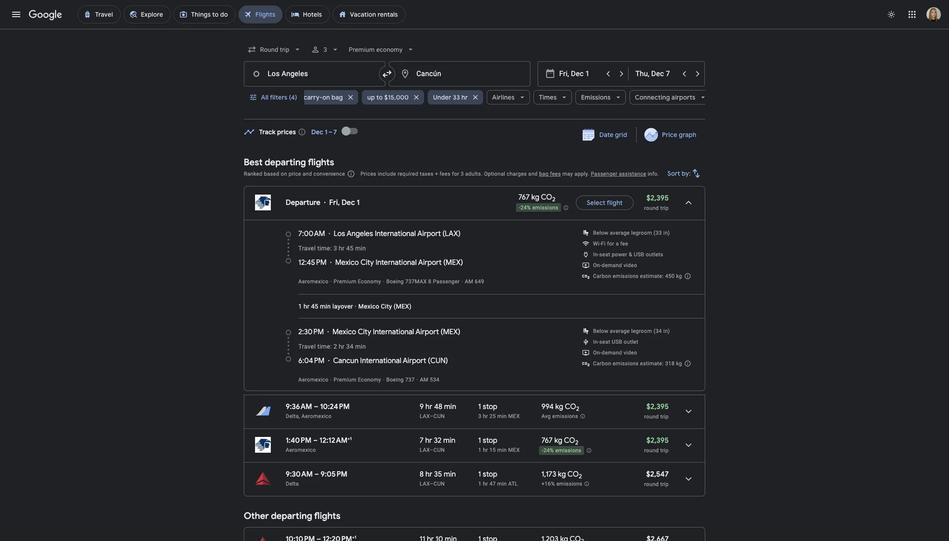 Task type: describe. For each thing, give the bounding box(es) containing it.
flight
[[607, 199, 623, 207]]

average for los angeles international airport ( lax )
[[610, 230, 630, 236]]

7:00 am
[[298, 230, 325, 239]]

premium economy for cancun
[[334, 377, 381, 383]]

date grid button
[[576, 127, 635, 143]]

up
[[367, 93, 375, 101]]

times
[[539, 93, 557, 101]]

0 vertical spatial +
[[435, 171, 438, 177]]

aeromexico down 1:40 pm
[[286, 447, 316, 454]]

min right 34
[[355, 343, 366, 350]]

min inside 9 hr 48 min lax – cun
[[444, 403, 456, 412]]

1 vertical spatial mexico
[[359, 303, 379, 310]]

kg down avg emissions
[[555, 436, 563, 445]]

(4)
[[289, 93, 297, 101]]

cancun international airport ( cun )
[[333, 357, 448, 366]]

0 vertical spatial 767 kg co 2
[[519, 193, 556, 204]]

$2,547
[[647, 470, 669, 479]]

&
[[629, 252, 633, 258]]

1:40 pm
[[286, 436, 312, 445]]

1 stop flight. element for 8 hr 35 min
[[479, 470, 498, 481]]

0 horizontal spatial 767
[[519, 193, 530, 202]]

kg right 450
[[676, 273, 682, 280]]

all filters (4) button
[[244, 87, 304, 108]]

35
[[434, 470, 442, 479]]

+ inside 1:40 pm – 12:12 am + 1
[[348, 436, 350, 442]]

swap origin and destination. image
[[382, 69, 393, 79]]

under
[[433, 93, 452, 101]]

3 inside popup button
[[324, 46, 328, 53]]

boeing for international
[[386, 279, 404, 285]]

flights for other departing flights
[[314, 511, 341, 522]]

+ inside "arrival time: 12:20 pm on  saturday, december 2." text box
[[352, 535, 355, 541]]

Arrival time: 12:12 AM on  Saturday, December 2. text field
[[320, 436, 352, 445]]

2 left 34
[[334, 343, 337, 350]]

1 stop flight. element for 7 hr 32 min
[[479, 436, 498, 447]]

0 vertical spatial -24% emissions
[[519, 205, 559, 211]]

1 and from the left
[[303, 171, 312, 177]]

other departing flights
[[244, 511, 341, 522]]

loading results progress bar
[[0, 29, 950, 31]]

1 horizontal spatial -
[[542, 448, 544, 454]]

Arrival time: 12:20 PM on  Saturday, December 2. text field
[[323, 535, 357, 542]]

leaves los angeles international airport at 9:36 am on friday, december 1 and arrives at cancun international airport at 10:24 pm on friday, december 1. element
[[286, 403, 350, 412]]

airports
[[672, 93, 696, 101]]

carbon emissions estimate: 450 kg
[[593, 273, 682, 280]]

los angeles international airport ( lax )
[[334, 230, 461, 239]]

select
[[587, 199, 606, 207]]

under 33 hr button
[[428, 87, 483, 108]]

ranked based on price and convenience
[[244, 171, 345, 177]]

1 stop 1 hr 15 min mex
[[479, 436, 520, 454]]

) for 12:45 pm
[[461, 258, 463, 267]]

all filters (4)
[[261, 93, 297, 101]]

2 for 7 hr 32 min
[[576, 439, 579, 447]]

1 vertical spatial -24% emissions
[[542, 448, 582, 454]]

convenience
[[314, 171, 345, 177]]

assistance
[[619, 171, 647, 177]]

main content containing best departing flights
[[244, 120, 706, 542]]

1 vertical spatial city
[[381, 303, 392, 310]]

12:45 pm
[[298, 258, 327, 267]]

lax for 7 hr 32 min
[[420, 447, 430, 454]]

hr inside popup button
[[462, 93, 468, 101]]

change appearance image
[[881, 4, 903, 25]]

2 demand from the top
[[602, 350, 622, 356]]

in) for mexico city international airport ( mex )
[[664, 328, 670, 335]]

1 – 7
[[325, 128, 337, 136]]

2 for 9 hr 48 min
[[576, 405, 580, 413]]

2 on-demand video from the top
[[593, 350, 638, 356]]

1 $2,395 round trip from the top
[[645, 194, 669, 211]]

seat for power
[[600, 252, 611, 258]]

1 carry-on bag button
[[294, 87, 358, 108]]

total duration 11 hr 10 min. element
[[420, 535, 479, 542]]

0 horizontal spatial  image
[[330, 279, 332, 285]]

travel for 7:00 am
[[298, 245, 316, 252]]

1,173 kg co 2
[[542, 470, 582, 481]]

2 and from the left
[[529, 171, 538, 177]]

1 hr 45 min layover
[[298, 303, 353, 310]]

9 hr 48 min lax – cun
[[420, 403, 456, 420]]

Departure time: 2:30 PM. text field
[[298, 328, 324, 337]]

find the best price region
[[244, 120, 706, 150]]

0 vertical spatial 8
[[428, 279, 432, 285]]

departure
[[286, 198, 321, 207]]

( for 7:00 am
[[443, 230, 445, 239]]

7
[[420, 436, 424, 445]]

1 horizontal spatial  image
[[355, 303, 357, 310]]

fri, dec 1
[[329, 198, 360, 207]]

1 2395 us dollars text field from the top
[[647, 194, 669, 203]]

wi-
[[593, 241, 601, 247]]

( for 2:30 pm
[[441, 328, 443, 337]]

boeing 737max 8 passenger
[[386, 279, 460, 285]]

mexico city ( mex )
[[359, 303, 412, 310]]

mexico city international airport ( mex ) for 12:45 pm
[[335, 258, 463, 267]]

city for 2:30 pm
[[358, 328, 371, 337]]

Departure time: 9:36 AM. text field
[[286, 403, 312, 412]]

track prices
[[259, 128, 296, 136]]

in-seat power & usb outlets
[[593, 252, 664, 258]]

min down angeles
[[355, 245, 366, 252]]

fee
[[621, 241, 629, 247]]

fri,
[[329, 198, 340, 207]]

outlets
[[646, 252, 664, 258]]

travel time: 3 hr 45 min
[[298, 245, 366, 252]]

round for 767
[[645, 448, 659, 454]]

carbon for carbon emissions estimate: 318 kg
[[593, 361, 612, 367]]

min left layover
[[320, 303, 331, 310]]

date grid
[[600, 131, 628, 139]]

main menu image
[[11, 9, 22, 20]]

price
[[662, 131, 678, 139]]

1 horizontal spatial dec
[[342, 198, 355, 207]]

ranked
[[244, 171, 263, 177]]

1 vertical spatial 767 kg co 2
[[542, 436, 579, 447]]

(34
[[654, 328, 662, 335]]

am for mex
[[465, 279, 474, 285]]

economy for international
[[358, 377, 381, 383]]

am for cun
[[420, 377, 429, 383]]

9:30 am
[[286, 470, 313, 479]]

0 horizontal spatial passenger
[[433, 279, 460, 285]]

737
[[405, 377, 415, 383]]

estimate: for 318
[[640, 361, 664, 367]]

2 down bag fees button
[[553, 196, 556, 204]]

8 hr 35 min lax – cun
[[420, 470, 456, 487]]

angeles
[[347, 230, 373, 239]]

3 button
[[308, 39, 344, 60]]

stop for 7 hr 32 min
[[483, 436, 498, 445]]

mexico city international airport ( mex ) for 2:30 pm
[[333, 328, 461, 337]]

aeromexico down arrival time: 12:45 pm. text field
[[298, 279, 329, 285]]

hr up 2:30 pm text box
[[304, 303, 310, 310]]

min inside 7 hr 32 min lax – cun
[[444, 436, 456, 445]]

0 vertical spatial 24%
[[521, 205, 531, 211]]

4 1 stop flight. element from the top
[[479, 535, 498, 542]]

layover (1 of 1) is a 3 hr 25 min layover at mexico city international airport in mexico city. element
[[479, 413, 537, 420]]

international up boeing 737
[[360, 357, 401, 366]]

time: for 2:30 pm
[[318, 343, 332, 350]]

2667 US dollars text field
[[647, 535, 669, 542]]

airport for 2:30 pm
[[416, 328, 439, 337]]

0 horizontal spatial usb
[[612, 339, 623, 345]]

am 534
[[420, 377, 440, 383]]

dec 1 – 7
[[311, 128, 337, 136]]

flight details. leaves los angeles international airport at 9:36 am on friday, december 1 and arrives at cancun international airport at 10:24 pm on friday, december 1. image
[[678, 401, 700, 422]]

33
[[453, 93, 460, 101]]

premium economy for mexico
[[334, 279, 381, 285]]

below for mexico city international airport ( mex )
[[593, 328, 609, 335]]

Departure time: 7:00 AM. text field
[[298, 230, 325, 239]]

min inside 8 hr 35 min lax – cun
[[444, 470, 456, 479]]

– inside 9 hr 48 min lax – cun
[[430, 413, 434, 420]]

co down bag fees button
[[541, 193, 553, 202]]

47
[[490, 481, 496, 487]]

hr inside the 1 stop 1 hr 47 min atl
[[483, 481, 488, 487]]

( for 12:45 pm
[[444, 258, 446, 267]]

Departure text field
[[560, 62, 601, 86]]

wi-fi for a fee
[[593, 241, 629, 247]]

total duration 7 hr 32 min. element
[[420, 436, 479, 447]]

32
[[434, 436, 442, 445]]

in- for in-seat power & usb outlets
[[593, 252, 600, 258]]

2:30 pm
[[298, 328, 324, 337]]

kg inside 1,173 kg co 2
[[558, 470, 566, 479]]

1 horizontal spatial for
[[607, 241, 615, 247]]

international for 12:45 pm
[[376, 258, 417, 267]]

adults.
[[466, 171, 483, 177]]

12:12 am
[[320, 436, 348, 445]]

all
[[261, 93, 269, 101]]

trip for 994
[[661, 414, 669, 420]]

dec inside find the best price region
[[311, 128, 323, 136]]

1 on-demand video from the top
[[593, 262, 638, 269]]

6:04 pm
[[298, 357, 325, 366]]

$15,000
[[384, 93, 409, 101]]

emissions up 1,173 kg co 2 in the right of the page
[[556, 448, 582, 454]]

2 horizontal spatial  image
[[462, 279, 463, 285]]

round for 1,173
[[645, 482, 659, 488]]

on for carry-
[[323, 93, 330, 101]]

leaves los angeles international airport at 1:40 pm on friday, december 1 and arrives at cancun international airport at 12:12 am on saturday, december 2. element
[[286, 436, 352, 445]]

1 inside 1:40 pm – 12:12 am + 1
[[350, 436, 352, 442]]

seat for usb
[[600, 339, 611, 345]]

$2,395 for 767
[[647, 436, 669, 445]]

Arrival time: 9:05 PM. text field
[[321, 470, 348, 479]]

emissions down bag fees button
[[533, 205, 559, 211]]

filters
[[270, 93, 288, 101]]

connecting
[[635, 93, 670, 101]]

to
[[377, 93, 383, 101]]

prices include required taxes + fees for 3 adults. optional charges and bag fees may apply. passenger assistance
[[361, 171, 647, 177]]

in- for in-seat usb outlet
[[593, 339, 600, 345]]

hr left 34
[[339, 343, 345, 350]]

carbon emissions estimate: 318 kilograms element
[[593, 361, 682, 367]]

sort by:
[[668, 170, 691, 178]]

1,173
[[542, 470, 557, 479]]

0 vertical spatial 45
[[346, 245, 354, 252]]

power
[[612, 252, 628, 258]]

based
[[264, 171, 279, 177]]

1 video from the top
[[624, 262, 638, 269]]

kg inside the 994 kg co 2
[[556, 403, 564, 412]]

date
[[600, 131, 614, 139]]

economy for city
[[358, 279, 381, 285]]

kg right 318
[[676, 361, 682, 367]]

carbon emissions estimate: 450 kilograms element
[[593, 273, 682, 280]]

1 vertical spatial 24%
[[544, 448, 554, 454]]

best departing flights
[[244, 157, 334, 168]]

graph
[[679, 131, 697, 139]]

) for 2:30 pm
[[458, 328, 461, 337]]

boeing 737
[[386, 377, 415, 383]]

other
[[244, 511, 269, 522]]



Task type: vqa. For each thing, say whether or not it's contained in the screenshot.
leftmost on
yes



Task type: locate. For each thing, give the bounding box(es) containing it.
video down outlet
[[624, 350, 638, 356]]

round inside $2,547 round trip
[[645, 482, 659, 488]]

bag inside main content
[[539, 171, 549, 177]]

994
[[542, 403, 554, 412]]

2395 US dollars text field
[[647, 194, 669, 203], [647, 436, 669, 445]]

premium for cancun international airport
[[334, 377, 357, 383]]

1 in- from the top
[[593, 252, 600, 258]]

co inside the 994 kg co 2
[[565, 403, 576, 412]]

min right 47
[[498, 481, 507, 487]]

2 vertical spatial stop
[[483, 470, 498, 479]]

34
[[346, 343, 354, 350]]

(
[[443, 230, 445, 239], [444, 258, 446, 267], [394, 303, 396, 310], [441, 328, 443, 337], [428, 357, 431, 366]]

+16% emissions
[[542, 481, 583, 487]]

1 horizontal spatial 24%
[[544, 448, 554, 454]]

$2,395 round trip up (33
[[645, 194, 669, 211]]

$2,395 down sort on the top right of the page
[[647, 194, 669, 203]]

0 horizontal spatial fees
[[440, 171, 451, 177]]

hr inside 7 hr 32 min lax – cun
[[425, 436, 432, 445]]

co up "+16% emissions"
[[568, 470, 579, 479]]

0 horizontal spatial dec
[[311, 128, 323, 136]]

Departure time: 9:30 AM. text field
[[286, 470, 313, 479]]

hr down los
[[339, 245, 345, 252]]

0 horizontal spatial  image
[[330, 377, 332, 383]]

flight details. leaves los angeles international airport at 1:40 pm on friday, december 1 and arrives at cancun international airport at 12:12 am on saturday, december 2. image
[[678, 435, 700, 456]]

departing for best
[[265, 157, 306, 168]]

8
[[428, 279, 432, 285], [420, 470, 424, 479]]

international up 737max
[[376, 258, 417, 267]]

on- down wi-
[[593, 262, 602, 269]]

2 time: from the top
[[318, 343, 332, 350]]

2 legroom from the top
[[632, 328, 652, 335]]

mexico up 34
[[333, 328, 356, 337]]

lax for 8 hr 35 min
[[420, 481, 430, 487]]

hr left 35 on the bottom left
[[426, 470, 433, 479]]

4 trip from the top
[[661, 482, 669, 488]]

hr inside 1 stop 1 hr 15 min mex
[[483, 447, 488, 454]]

2 in) from the top
[[664, 328, 670, 335]]

1 vertical spatial mexico city international airport ( mex )
[[333, 328, 461, 337]]

0 vertical spatial below
[[593, 230, 609, 236]]

0 vertical spatial 767
[[519, 193, 530, 202]]

0 vertical spatial premium
[[334, 279, 357, 285]]

 image
[[330, 279, 332, 285], [383, 279, 385, 285], [355, 303, 357, 310]]

1 inside popup button
[[300, 93, 302, 101]]

time: for 7:00 am
[[318, 245, 332, 252]]

0 vertical spatial -
[[519, 205, 521, 211]]

min
[[355, 245, 366, 252], [320, 303, 331, 310], [355, 343, 366, 350], [444, 403, 456, 412], [498, 413, 507, 420], [444, 436, 456, 445], [498, 447, 507, 454], [444, 470, 456, 479], [498, 481, 507, 487]]

leaves los angeles international airport at 10:10 pm on friday, december 1 and arrives at cancun international airport at 12:20 pm on saturday, december 2. element
[[286, 535, 357, 542]]

1 vertical spatial on-
[[593, 350, 602, 356]]

1 vertical spatial +
[[348, 436, 350, 442]]

0 vertical spatial estimate:
[[640, 273, 664, 280]]

1 demand from the top
[[602, 262, 622, 269]]

2 $2,395 from the top
[[647, 403, 669, 412]]

9
[[420, 403, 424, 412]]

co for 7 hr 32 min
[[564, 436, 576, 445]]

select flight button
[[576, 192, 634, 214]]

departing up ranked based on price and convenience
[[265, 157, 306, 168]]

4 round from the top
[[645, 482, 659, 488]]

carbon for carbon emissions estimate: 450 kg
[[593, 273, 612, 280]]

0 vertical spatial stop
[[483, 403, 498, 412]]

stop inside 1 stop 3 hr 25 min mex
[[483, 403, 498, 412]]

24% down charges at top right
[[521, 205, 531, 211]]

stop inside the 1 stop 1 hr 47 min atl
[[483, 470, 498, 479]]

emissions down in-seat power & usb outlets
[[613, 273, 639, 280]]

total duration 8 hr 35 min. element
[[420, 470, 479, 481]]

(33
[[654, 230, 662, 236]]

price graph
[[662, 131, 697, 139]]

649
[[475, 279, 485, 285]]

economy up mexico city ( mex ) on the left of the page
[[358, 279, 381, 285]]

1 travel from the top
[[298, 245, 316, 252]]

flight details. leaves los angeles international airport at 9:30 am on friday, december 1 and arrives at cancun international airport at 9:05 pm on friday, december 1. image
[[678, 468, 700, 490]]

0 vertical spatial mexico
[[335, 258, 359, 267]]

3
[[324, 46, 328, 53], [461, 171, 464, 177], [334, 245, 337, 252], [479, 413, 482, 420]]

3 stop from the top
[[483, 470, 498, 479]]

1 vertical spatial carbon
[[593, 361, 612, 367]]

trip inside $2,547 round trip
[[661, 482, 669, 488]]

$2,395 round trip for 994
[[645, 403, 669, 420]]

Arrival time: 6:04 PM. text field
[[298, 357, 325, 366]]

on for based
[[281, 171, 287, 177]]

+16%
[[542, 481, 555, 487]]

emissions for +16% emissions
[[557, 481, 583, 487]]

2 in- from the top
[[593, 339, 600, 345]]

hr right 9
[[426, 403, 433, 412]]

0 vertical spatial on-
[[593, 262, 602, 269]]

in-seat usb outlet
[[593, 339, 639, 345]]

stop
[[483, 403, 498, 412], [483, 436, 498, 445], [483, 470, 498, 479]]

– inside 8 hr 35 min lax – cun
[[430, 481, 434, 487]]

0 vertical spatial 2395 us dollars text field
[[647, 194, 669, 203]]

stop for 8 hr 35 min
[[483, 470, 498, 479]]

25
[[490, 413, 496, 420]]

flights up the leaves los angeles international airport at 10:10 pm on friday, december 1 and arrives at cancun international airport at 12:20 pm on saturday, december 2. element on the bottom left
[[314, 511, 341, 522]]

None text field
[[389, 61, 531, 87]]

1 vertical spatial legroom
[[632, 328, 652, 335]]

none search field containing all filters (4)
[[244, 39, 711, 119]]

2 down avg emissions
[[576, 439, 579, 447]]

 image left boeing 737
[[383, 377, 385, 383]]

– right the 1:40 pm text field
[[313, 436, 318, 445]]

emissions down outlet
[[613, 361, 639, 367]]

grid
[[615, 131, 628, 139]]

average for mexico city international airport ( mex )
[[610, 328, 630, 335]]

1 stop 3 hr 25 min mex
[[479, 403, 520, 420]]

optional
[[484, 171, 505, 177]]

1 carbon from the top
[[593, 273, 612, 280]]

cun inside 7 hr 32 min lax – cun
[[434, 447, 445, 454]]

am 649
[[465, 279, 485, 285]]

1 carry-on bag
[[300, 93, 343, 101]]

0 vertical spatial $2,395 round trip
[[645, 194, 669, 211]]

min inside 1 stop 3 hr 25 min mex
[[498, 413, 507, 420]]

2 vertical spatial $2,395
[[647, 436, 669, 445]]

emissions for carbon emissions estimate: 450 kg
[[613, 273, 639, 280]]

1 premium from the top
[[334, 279, 357, 285]]

0 vertical spatial boeing
[[386, 279, 404, 285]]

3 $2,395 round trip from the top
[[645, 436, 669, 454]]

1 horizontal spatial 8
[[428, 279, 432, 285]]

2 average from the top
[[610, 328, 630, 335]]

2 below from the top
[[593, 328, 609, 335]]

departing
[[265, 157, 306, 168], [271, 511, 312, 522]]

city down angeles
[[361, 258, 374, 267]]

under 33 hr
[[433, 93, 468, 101]]

0 vertical spatial passenger
[[591, 171, 618, 177]]

learn more about tracked prices image
[[298, 128, 306, 136]]

+
[[435, 171, 438, 177], [348, 436, 350, 442], [352, 535, 355, 541]]

times button
[[534, 87, 572, 108]]

emissions for carbon emissions estimate: 318 kg
[[613, 361, 639, 367]]

1 horizontal spatial  image
[[383, 377, 385, 383]]

1 trip from the top
[[661, 205, 669, 211]]

1 vertical spatial bag
[[539, 171, 549, 177]]

- up 1,173
[[542, 448, 544, 454]]

in- left outlet
[[593, 339, 600, 345]]

1 vertical spatial in-
[[593, 339, 600, 345]]

0 vertical spatial $2,395
[[647, 194, 669, 203]]

hr right 33
[[462, 93, 468, 101]]

stop for 9 hr 48 min
[[483, 403, 498, 412]]

emissions down 1,173 kg co 2 in the right of the page
[[557, 481, 583, 487]]

)
[[458, 230, 461, 239], [461, 258, 463, 267], [409, 303, 412, 310], [458, 328, 461, 337], [446, 357, 448, 366]]

co down avg emissions
[[564, 436, 576, 445]]

1 inside text box
[[355, 535, 357, 541]]

1 average from the top
[[610, 230, 630, 236]]

– inside 9:30 am – 9:05 pm delta
[[315, 470, 319, 479]]

$2,395 round trip for 767
[[645, 436, 669, 454]]

prices
[[361, 171, 377, 177]]

3 trip from the top
[[661, 448, 669, 454]]

lax for 9 hr 48 min
[[420, 413, 430, 420]]

include
[[378, 171, 396, 177]]

1 in) from the top
[[664, 230, 670, 236]]

estimate:
[[640, 273, 664, 280], [640, 361, 664, 367]]

1 vertical spatial video
[[624, 350, 638, 356]]

0 vertical spatial time:
[[318, 245, 332, 252]]

on left price
[[281, 171, 287, 177]]

2 premium from the top
[[334, 377, 357, 383]]

min right 25
[[498, 413, 507, 420]]

cun for 32
[[434, 447, 445, 454]]

– inside 1:40 pm – 12:12 am + 1
[[313, 436, 318, 445]]

layover (1 of 1) is a 1 hr 15 min layover at mexico city international airport in mexico city. element
[[479, 447, 537, 454]]

am left 534
[[420, 377, 429, 383]]

0 vertical spatial on-demand video
[[593, 262, 638, 269]]

premium economy down cancun
[[334, 377, 381, 383]]

1 horizontal spatial am
[[465, 279, 474, 285]]

min inside 1 stop 1 hr 15 min mex
[[498, 447, 507, 454]]

1 inside 1 stop 3 hr 25 min mex
[[479, 403, 481, 412]]

2 seat from the top
[[600, 339, 611, 345]]

None text field
[[244, 61, 386, 87]]

2 inside 1,173 kg co 2
[[579, 473, 582, 481]]

+ 1
[[352, 535, 357, 541]]

$2,395 left flight details. leaves los angeles international airport at 9:36 am on friday, december 1 and arrives at cancun international airport at 10:24 pm on friday, december 1. icon
[[647, 403, 669, 412]]

1 horizontal spatial and
[[529, 171, 538, 177]]

kg up "+16% emissions"
[[558, 470, 566, 479]]

1 stop flight. element for 9 hr 48 min
[[479, 403, 498, 413]]

2 estimate: from the top
[[640, 361, 664, 367]]

2 1 stop flight. element from the top
[[479, 436, 498, 447]]

below for los angeles international airport ( lax )
[[593, 230, 609, 236]]

2395 US dollars text field
[[647, 403, 669, 412]]

1 below from the top
[[593, 230, 609, 236]]

1 vertical spatial time:
[[318, 343, 332, 350]]

1 stop flight. element
[[479, 403, 498, 413], [479, 436, 498, 447], [479, 470, 498, 481], [479, 535, 498, 542]]

2 round from the top
[[645, 414, 659, 420]]

1 vertical spatial on
[[281, 171, 287, 177]]

prices
[[277, 128, 296, 136]]

on-demand video down power
[[593, 262, 638, 269]]

0 horizontal spatial bag
[[332, 93, 343, 101]]

3 inside 1 stop 3 hr 25 min mex
[[479, 413, 482, 420]]

1 horizontal spatial 45
[[346, 245, 354, 252]]

round down $2,547 text field
[[645, 482, 659, 488]]

Departure time: 10:10 PM. text field
[[286, 535, 315, 542]]

city
[[361, 258, 374, 267], [381, 303, 392, 310], [358, 328, 371, 337]]

trip down $2,547 text field
[[661, 482, 669, 488]]

travel time: 2 hr 34 min
[[298, 343, 366, 350]]

0 vertical spatial am
[[465, 279, 474, 285]]

fi
[[601, 241, 606, 247]]

bag
[[332, 93, 343, 101], [539, 171, 549, 177]]

1 vertical spatial $2,395
[[647, 403, 669, 412]]

hr inside 1 stop 3 hr 25 min mex
[[483, 413, 488, 420]]

$2,547 round trip
[[645, 470, 669, 488]]

trip left flight details. leaves los angeles international airport at 1:40 pm on friday, december 1 and arrives at cancun international airport at 12:12 am on saturday, december 2. 'icon'
[[661, 448, 669, 454]]

1 vertical spatial boeing
[[386, 377, 404, 383]]

1 estimate: from the top
[[640, 273, 664, 280]]

1 vertical spatial departing
[[271, 511, 312, 522]]

2547 US dollars text field
[[647, 470, 669, 479]]

2 carbon from the top
[[593, 361, 612, 367]]

1 horizontal spatial on
[[323, 93, 330, 101]]

2 video from the top
[[624, 350, 638, 356]]

round up (33
[[645, 205, 659, 211]]

cun up 534
[[431, 357, 446, 366]]

1 legroom from the top
[[632, 230, 652, 236]]

international for 7:00 am
[[375, 230, 416, 239]]

0 horizontal spatial 8
[[420, 470, 424, 479]]

round for 994
[[645, 414, 659, 420]]

demand down power
[[602, 262, 622, 269]]

– inside the 9:36 am – 10:24 pm delta, aeromexico
[[314, 403, 318, 412]]

trip
[[661, 205, 669, 211], [661, 414, 669, 420], [661, 448, 669, 454], [661, 482, 669, 488]]

$2,395 left flight details. leaves los angeles international airport at 1:40 pm on friday, december 1 and arrives at cancun international airport at 12:12 am on saturday, december 2. 'icon'
[[647, 436, 669, 445]]

1 premium economy from the top
[[334, 279, 381, 285]]

learn more about ranking image
[[347, 170, 355, 178]]

3 round from the top
[[645, 448, 659, 454]]

0 vertical spatial usb
[[634, 252, 645, 258]]

8 right 737max
[[428, 279, 432, 285]]

1 vertical spatial -
[[542, 448, 544, 454]]

emissions down the 994 kg co 2
[[553, 414, 578, 420]]

1 vertical spatial seat
[[600, 339, 611, 345]]

767 down charges at top right
[[519, 193, 530, 202]]

price graph button
[[639, 127, 704, 143]]

1 horizontal spatial 767
[[542, 436, 553, 445]]

1 horizontal spatial usb
[[634, 252, 645, 258]]

0 vertical spatial on
[[323, 93, 330, 101]]

travel for 2:30 pm
[[298, 343, 316, 350]]

city down mexico city ( mex ) on the left of the page
[[358, 328, 371, 337]]

1 vertical spatial passenger
[[433, 279, 460, 285]]

departing for other
[[271, 511, 312, 522]]

Arrival time: 10:24 PM. text field
[[320, 403, 350, 412]]

in) right (34
[[664, 328, 670, 335]]

 image up the 1 hr 45 min layover
[[330, 279, 332, 285]]

avg
[[542, 414, 551, 420]]

carbon
[[593, 273, 612, 280], [593, 361, 612, 367]]

premium economy up layover
[[334, 279, 381, 285]]

co
[[541, 193, 553, 202], [565, 403, 576, 412], [564, 436, 576, 445], [568, 470, 579, 479]]

45 up 2:30 pm text box
[[311, 303, 318, 310]]

0 horizontal spatial -
[[519, 205, 521, 211]]

flights for best departing flights
[[308, 157, 334, 168]]

1 horizontal spatial bag
[[539, 171, 549, 177]]

0 horizontal spatial 45
[[311, 303, 318, 310]]

– inside 7 hr 32 min lax – cun
[[430, 447, 434, 454]]

10:24 pm
[[320, 403, 350, 412]]

mexico for 2:30 pm
[[333, 328, 356, 337]]

3 1 stop flight. element from the top
[[479, 470, 498, 481]]

0 vertical spatial flights
[[308, 157, 334, 168]]

mex inside 1 stop 3 hr 25 min mex
[[509, 413, 520, 420]]

-24% emissions
[[519, 205, 559, 211], [542, 448, 582, 454]]

– left 9:05 pm text field
[[315, 470, 319, 479]]

Return text field
[[636, 62, 677, 86]]

- down charges at top right
[[519, 205, 521, 211]]

2 travel from the top
[[298, 343, 316, 350]]

and right price
[[303, 171, 312, 177]]

0 horizontal spatial +
[[348, 436, 350, 442]]

kg up avg emissions
[[556, 403, 564, 412]]

0 vertical spatial in)
[[664, 230, 670, 236]]

1 vertical spatial $2,395 round trip
[[645, 403, 669, 420]]

1 horizontal spatial passenger
[[591, 171, 618, 177]]

flights
[[308, 157, 334, 168], [314, 511, 341, 522]]

lax inside 9 hr 48 min lax – cun
[[420, 413, 430, 420]]

0 horizontal spatial am
[[420, 377, 429, 383]]

1 vertical spatial on-demand video
[[593, 350, 638, 356]]

economy down cancun international airport ( cun )
[[358, 377, 381, 383]]

main content
[[244, 120, 706, 542]]

0 vertical spatial mexico city international airport ( mex )
[[335, 258, 463, 267]]

legroom for mexico city international airport ( mex )
[[632, 328, 652, 335]]

0 vertical spatial dec
[[311, 128, 323, 136]]

2 inside the 994 kg co 2
[[576, 405, 580, 413]]

767
[[519, 193, 530, 202], [542, 436, 553, 445]]

1 seat from the top
[[600, 252, 611, 258]]

seat down fi
[[600, 252, 611, 258]]

1 vertical spatial 8
[[420, 470, 424, 479]]

co inside 1,173 kg co 2
[[568, 470, 579, 479]]

round
[[645, 205, 659, 211], [645, 414, 659, 420], [645, 448, 659, 454], [645, 482, 659, 488]]

emissions button
[[576, 87, 626, 108]]

1 1 stop flight. element from the top
[[479, 403, 498, 413]]

layover (1 of 1) is a 1 hr 47 min layover at hartsfield-jackson atlanta international airport in atlanta. element
[[479, 481, 537, 488]]

 image
[[462, 279, 463, 285], [330, 377, 332, 383], [383, 377, 385, 383]]

on inside main content
[[281, 171, 287, 177]]

2 premium economy from the top
[[334, 377, 381, 383]]

767 kg co 2
[[519, 193, 556, 204], [542, 436, 579, 447]]

total duration 9 hr 48 min. element
[[420, 403, 479, 413]]

1 vertical spatial 45
[[311, 303, 318, 310]]

450
[[665, 273, 675, 280]]

min right '15'
[[498, 447, 507, 454]]

994 kg co 2
[[542, 403, 580, 413]]

9:30 am – 9:05 pm delta
[[286, 470, 348, 487]]

2 horizontal spatial +
[[435, 171, 438, 177]]

None search field
[[244, 39, 711, 119]]

a
[[616, 241, 619, 247]]

 image up mexico city ( mex ) on the left of the page
[[383, 279, 385, 285]]

3 $2,395 from the top
[[647, 436, 669, 445]]

international right angeles
[[375, 230, 416, 239]]

international for 2:30 pm
[[373, 328, 414, 337]]

bag inside popup button
[[332, 93, 343, 101]]

1 vertical spatial economy
[[358, 377, 381, 383]]

co for 8 hr 35 min
[[568, 470, 579, 479]]

hr left '15'
[[483, 447, 488, 454]]

1 vertical spatial am
[[420, 377, 429, 383]]

0 horizontal spatial and
[[303, 171, 312, 177]]

leaves los angeles international airport at 9:30 am on friday, december 1 and arrives at cancun international airport at 9:05 pm on friday, december 1. element
[[286, 470, 348, 479]]

premium up layover
[[334, 279, 357, 285]]

767 kg co 2 down avg emissions
[[542, 436, 579, 447]]

1 vertical spatial demand
[[602, 350, 622, 356]]

Arrival time: 12:45 PM. text field
[[298, 258, 327, 267]]

24% up 1,173
[[544, 448, 554, 454]]

45 down angeles
[[346, 245, 354, 252]]

estimate: for 450
[[640, 273, 664, 280]]

taxes
[[420, 171, 434, 177]]

am
[[465, 279, 474, 285], [420, 377, 429, 383]]

demand down in-seat usb outlet
[[602, 350, 622, 356]]

hr inside 8 hr 35 min lax – cun
[[426, 470, 433, 479]]

Departure time: 1:40 PM. text field
[[286, 436, 312, 445]]

legroom for los angeles international airport ( lax )
[[632, 230, 652, 236]]

2 2395 us dollars text field from the top
[[647, 436, 669, 445]]

best
[[244, 157, 263, 168]]

cancun
[[333, 357, 359, 366]]

connecting airports button
[[630, 87, 711, 108]]

1 horizontal spatial +
[[352, 535, 355, 541]]

premium for mexico city international airport
[[334, 279, 357, 285]]

2 trip from the top
[[661, 414, 669, 420]]

round up $2,547
[[645, 448, 659, 454]]

track
[[259, 128, 276, 136]]

) for 7:00 am
[[458, 230, 461, 239]]

cun for 48
[[434, 413, 445, 420]]

2 fees from the left
[[550, 171, 561, 177]]

aeromexico inside the 9:36 am – 10:24 pm delta, aeromexico
[[302, 413, 332, 420]]

airport for 12:45 pm
[[418, 258, 442, 267]]

on
[[323, 93, 330, 101], [281, 171, 287, 177]]

1 fees from the left
[[440, 171, 451, 177]]

0 horizontal spatial for
[[452, 171, 459, 177]]

aeromexico down arrival time: 6:04 pm. text box
[[298, 377, 329, 383]]

2 economy from the top
[[358, 377, 381, 383]]

1 stop from the top
[[483, 403, 498, 412]]

hr inside 9 hr 48 min lax – cun
[[426, 403, 433, 412]]

0 horizontal spatial on
[[281, 171, 287, 177]]

delta,
[[286, 413, 300, 420]]

1 vertical spatial in)
[[664, 328, 670, 335]]

-24% emissions up 1,173 kg co 2 in the right of the page
[[542, 448, 582, 454]]

kg down bag fees button
[[532, 193, 540, 202]]

demand
[[602, 262, 622, 269], [602, 350, 622, 356]]

below up in-seat usb outlet
[[593, 328, 609, 335]]

0 vertical spatial departing
[[265, 157, 306, 168]]

min inside the 1 stop 1 hr 47 min atl
[[498, 481, 507, 487]]

boeing for airport
[[386, 377, 404, 383]]

cun inside 9 hr 48 min lax – cun
[[434, 413, 445, 420]]

co for 9 hr 48 min
[[565, 403, 576, 412]]

atl
[[509, 481, 518, 487]]

emissions
[[581, 93, 611, 101]]

trip for 767
[[661, 448, 669, 454]]

2 for 8 hr 35 min
[[579, 473, 582, 481]]

0 vertical spatial travel
[[298, 245, 316, 252]]

9:36 am – 10:24 pm delta, aeromexico
[[286, 403, 350, 420]]

1 vertical spatial average
[[610, 328, 630, 335]]

1 $2,395 from the top
[[647, 194, 669, 203]]

video
[[624, 262, 638, 269], [624, 350, 638, 356]]

average
[[610, 230, 630, 236], [610, 328, 630, 335]]

up to $15,000
[[367, 93, 409, 101]]

lax inside 8 hr 35 min lax – cun
[[420, 481, 430, 487]]

737max
[[405, 279, 427, 285]]

for left a
[[607, 241, 615, 247]]

in) for los angeles international airport ( lax )
[[664, 230, 670, 236]]

cun down '48'
[[434, 413, 445, 420]]

8 inside 8 hr 35 min lax – cun
[[420, 470, 424, 479]]

legroom left (33
[[632, 230, 652, 236]]

cun for 35
[[434, 481, 445, 487]]

2 vertical spatial mexico
[[333, 328, 356, 337]]

am left 649
[[465, 279, 474, 285]]

1 round from the top
[[645, 205, 659, 211]]

stop inside 1 stop 1 hr 15 min mex
[[483, 436, 498, 445]]

$2,395 for 994
[[647, 403, 669, 412]]

cun inside 8 hr 35 min lax – cun
[[434, 481, 445, 487]]

mexico for 12:45 pm
[[335, 258, 359, 267]]

mexico down travel time: 3 hr 45 min
[[335, 258, 359, 267]]

lax inside 7 hr 32 min lax – cun
[[420, 447, 430, 454]]

– right 9:36 am at the bottom
[[314, 403, 318, 412]]

2 stop from the top
[[483, 436, 498, 445]]

0 vertical spatial in-
[[593, 252, 600, 258]]

for
[[452, 171, 459, 177], [607, 241, 615, 247]]

1 horizontal spatial fees
[[550, 171, 561, 177]]

may
[[563, 171, 573, 177]]

travel down 2:30 pm
[[298, 343, 316, 350]]

mexico city international airport ( mex ) up 737max
[[335, 258, 463, 267]]

layover
[[333, 303, 353, 310]]

2 boeing from the top
[[386, 377, 404, 383]]

2 $2,395 round trip from the top
[[645, 403, 669, 420]]

airport for 7:00 am
[[418, 230, 441, 239]]

1 economy from the top
[[358, 279, 381, 285]]

1 vertical spatial 767
[[542, 436, 553, 445]]

sort by: button
[[664, 163, 706, 184]]

legroom up outlet
[[632, 328, 652, 335]]

1 boeing from the top
[[386, 279, 404, 285]]

aeromexico down leaves los angeles international airport at 9:36 am on friday, december 1 and arrives at cancun international airport at 10:24 pm on friday, december 1. element
[[302, 413, 332, 420]]

connecting airports
[[635, 93, 696, 101]]

on inside 1 carry-on bag popup button
[[323, 93, 330, 101]]

2 horizontal spatial  image
[[383, 279, 385, 285]]

carry-
[[304, 93, 323, 101]]

premium down cancun
[[334, 377, 357, 383]]

0 vertical spatial for
[[452, 171, 459, 177]]

video down '&'
[[624, 262, 638, 269]]

and right charges at top right
[[529, 171, 538, 177]]

None field
[[244, 41, 306, 58], [346, 41, 419, 58], [244, 41, 306, 58], [346, 41, 419, 58]]

flights up convenience
[[308, 157, 334, 168]]

trip for 1,173
[[661, 482, 669, 488]]

on-demand video down in-seat usb outlet
[[593, 350, 638, 356]]

0 vertical spatial economy
[[358, 279, 381, 285]]

– down total duration 9 hr 48 min. element
[[430, 413, 434, 420]]

2 on- from the top
[[593, 350, 602, 356]]

1 vertical spatial stop
[[483, 436, 498, 445]]

1 vertical spatial travel
[[298, 343, 316, 350]]

2 vertical spatial $2,395 round trip
[[645, 436, 669, 454]]

emissions for avg emissions
[[553, 414, 578, 420]]

318
[[665, 361, 675, 367]]

1 vertical spatial usb
[[612, 339, 623, 345]]

carbon down in-seat usb outlet
[[593, 361, 612, 367]]

city for 12:45 pm
[[361, 258, 374, 267]]

767 kg co 2 down bag fees button
[[519, 193, 556, 204]]

time: up arrival time: 6:04 pm. text box
[[318, 343, 332, 350]]

mexico
[[335, 258, 359, 267], [359, 303, 379, 310], [333, 328, 356, 337]]

1 on- from the top
[[593, 262, 602, 269]]

mex inside 1 stop 1 hr 15 min mex
[[509, 447, 520, 454]]

boeing left 737max
[[386, 279, 404, 285]]

below up fi
[[593, 230, 609, 236]]

1 time: from the top
[[318, 245, 332, 252]]

in- down wi-
[[593, 252, 600, 258]]

bag left may
[[539, 171, 549, 177]]



